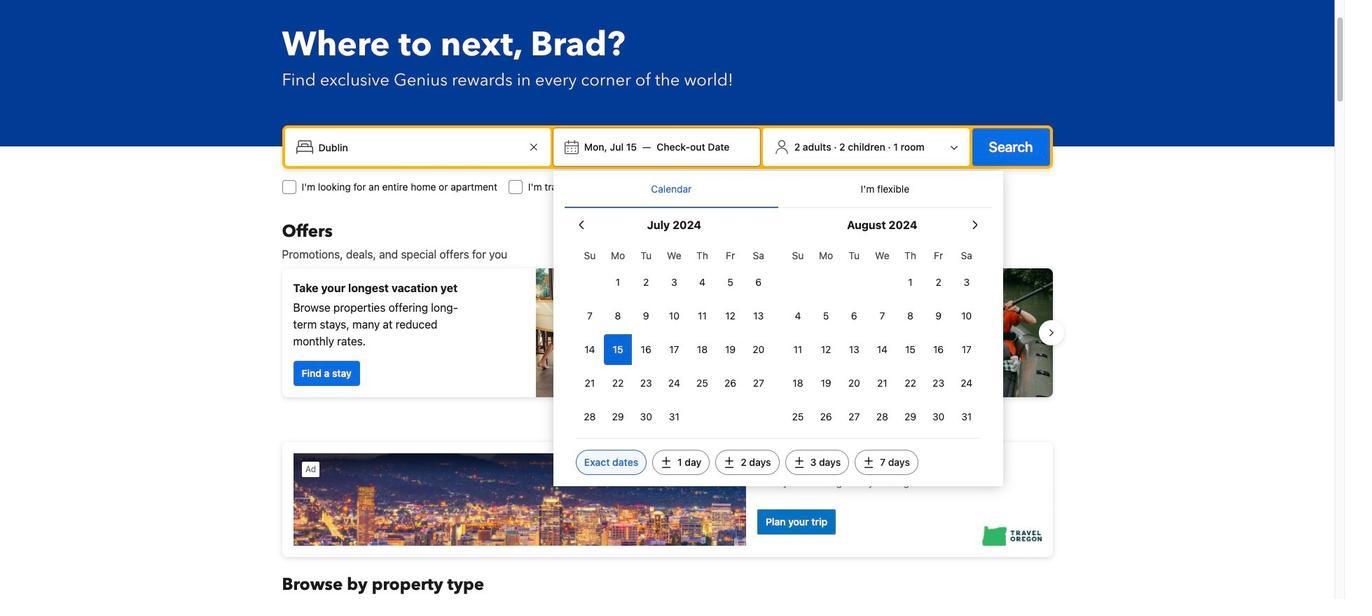 Task type: vqa. For each thing, say whether or not it's contained in the screenshot.
12 August 2024 OPTION
yes



Task type: locate. For each thing, give the bounding box(es) containing it.
1 August 2024 checkbox
[[897, 267, 925, 298]]

cell inside grid
[[604, 332, 632, 365]]

grid
[[576, 242, 773, 432], [784, 242, 981, 432]]

cell
[[604, 332, 632, 365]]

17 July 2024 checkbox
[[660, 334, 689, 365]]

tab list
[[565, 171, 992, 209]]

13 August 2024 checkbox
[[840, 334, 869, 365]]

17 August 2024 checkbox
[[953, 334, 981, 365]]

25 July 2024 checkbox
[[689, 368, 717, 399]]

10 July 2024 checkbox
[[660, 301, 689, 332]]

take your longest vacation yet image
[[536, 268, 662, 397]]

20 August 2024 checkbox
[[840, 368, 869, 399]]

8 July 2024 checkbox
[[604, 301, 632, 332]]

16 July 2024 checkbox
[[632, 334, 660, 365]]

2 August 2024 checkbox
[[925, 267, 953, 298]]

15 July 2024 checkbox
[[604, 334, 632, 365]]

1 grid from the left
[[576, 242, 773, 432]]

28 July 2024 checkbox
[[576, 402, 604, 432]]

26 July 2024 checkbox
[[717, 368, 745, 399]]

18 July 2024 checkbox
[[689, 334, 717, 365]]

a young girl and woman kayak on a river image
[[673, 268, 1053, 397]]

region
[[271, 263, 1064, 403]]

20 July 2024 checkbox
[[745, 334, 773, 365]]

30 July 2024 checkbox
[[632, 402, 660, 432]]

21 July 2024 checkbox
[[576, 368, 604, 399]]

3 July 2024 checkbox
[[660, 267, 689, 298]]

29 July 2024 checkbox
[[604, 402, 632, 432]]

27 August 2024 checkbox
[[840, 402, 869, 432]]

27 July 2024 checkbox
[[745, 368, 773, 399]]

18 August 2024 checkbox
[[784, 368, 812, 399]]

main content
[[271, 221, 1064, 599]]

1 horizontal spatial grid
[[784, 242, 981, 432]]

progress bar
[[659, 409, 676, 414]]

10 August 2024 checkbox
[[953, 301, 981, 332]]

0 horizontal spatial grid
[[576, 242, 773, 432]]

11 August 2024 checkbox
[[784, 334, 812, 365]]

21 August 2024 checkbox
[[869, 368, 897, 399]]

19 July 2024 checkbox
[[717, 334, 745, 365]]

25 August 2024 checkbox
[[784, 402, 812, 432]]

14 July 2024 checkbox
[[576, 334, 604, 365]]

4 July 2024 checkbox
[[689, 267, 717, 298]]



Task type: describe. For each thing, give the bounding box(es) containing it.
5 August 2024 checkbox
[[812, 301, 840, 332]]

28 August 2024 checkbox
[[869, 402, 897, 432]]

6 August 2024 checkbox
[[840, 301, 869, 332]]

5 July 2024 checkbox
[[717, 267, 745, 298]]

3 August 2024 checkbox
[[953, 267, 981, 298]]

22 August 2024 checkbox
[[897, 368, 925, 399]]

Where are you going? field
[[313, 135, 526, 160]]

22 July 2024 checkbox
[[604, 368, 632, 399]]

12 July 2024 checkbox
[[717, 301, 745, 332]]

19 August 2024 checkbox
[[812, 368, 840, 399]]

24 August 2024 checkbox
[[953, 368, 981, 399]]

15 August 2024 checkbox
[[897, 334, 925, 365]]

11 July 2024 checkbox
[[689, 301, 717, 332]]

advertisement element
[[282, 442, 1053, 557]]

30 August 2024 checkbox
[[925, 402, 953, 432]]

8 August 2024 checkbox
[[897, 301, 925, 332]]

29 August 2024 checkbox
[[897, 402, 925, 432]]

13 July 2024 checkbox
[[745, 301, 773, 332]]

7 July 2024 checkbox
[[576, 301, 604, 332]]

9 August 2024 checkbox
[[925, 301, 953, 332]]

23 July 2024 checkbox
[[632, 368, 660, 399]]

31 July 2024 checkbox
[[660, 402, 689, 432]]

4 August 2024 checkbox
[[784, 301, 812, 332]]

2 July 2024 checkbox
[[632, 267, 660, 298]]

6 July 2024 checkbox
[[745, 267, 773, 298]]

16 August 2024 checkbox
[[925, 334, 953, 365]]

23 August 2024 checkbox
[[925, 368, 953, 399]]

26 August 2024 checkbox
[[812, 402, 840, 432]]

12 August 2024 checkbox
[[812, 334, 840, 365]]

2 grid from the left
[[784, 242, 981, 432]]

1 July 2024 checkbox
[[604, 267, 632, 298]]

7 August 2024 checkbox
[[869, 301, 897, 332]]

14 August 2024 checkbox
[[869, 334, 897, 365]]

24 July 2024 checkbox
[[660, 368, 689, 399]]

31 August 2024 checkbox
[[953, 402, 981, 432]]

9 July 2024 checkbox
[[632, 301, 660, 332]]



